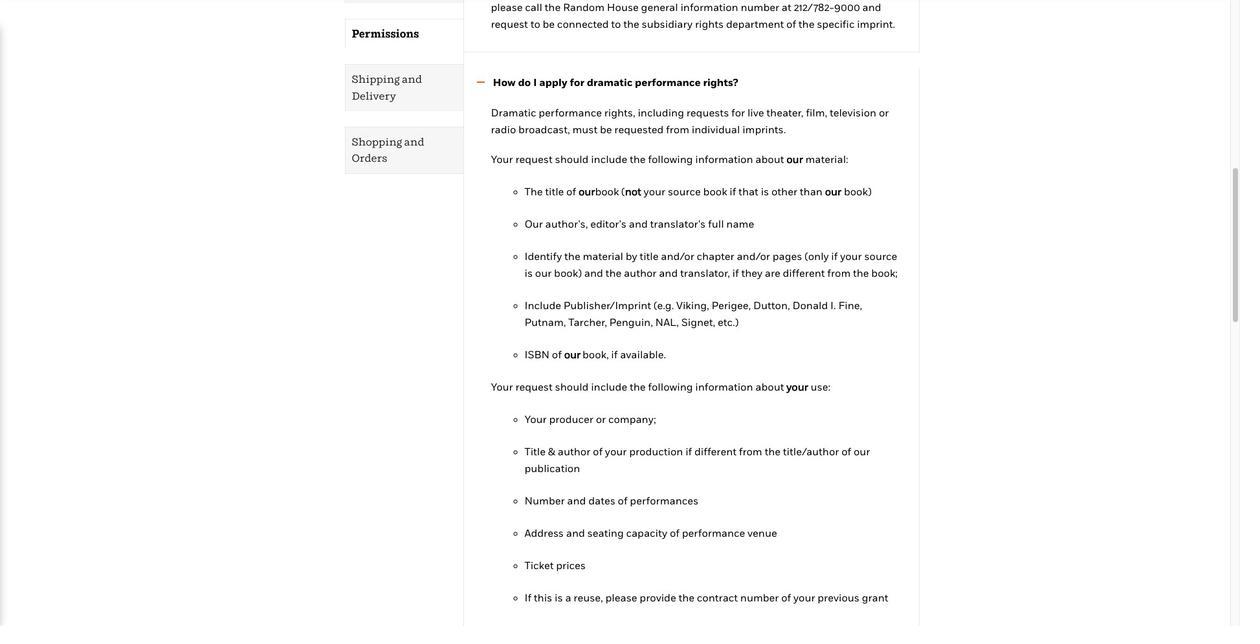 Task type: vqa. For each thing, say whether or not it's contained in the screenshot.
"for" inside the how do i apply for dramatic performance rights? "Link"
yes



Task type: describe. For each thing, give the bounding box(es) containing it.
previous
[[818, 592, 860, 605]]

requested
[[615, 123, 664, 136]]

imprints.
[[743, 123, 786, 136]]

the right identify
[[565, 250, 581, 263]]

fine,
[[839, 299, 863, 312]]

are
[[765, 267, 781, 280]]

your right not
[[644, 185, 666, 198]]

permissions
[[352, 27, 419, 40]]

isbn of our book, if available.
[[525, 348, 666, 361]]

editor's
[[591, 217, 627, 230]]

putnam,
[[525, 316, 566, 329]]

contract
[[697, 592, 738, 605]]

from inside the title & author of your production if different from the title/author of our publication
[[739, 445, 763, 458]]

penguin,
[[610, 316, 653, 329]]

number
[[741, 592, 779, 605]]

they
[[742, 267, 763, 280]]

your inside identify the material by title and/or chapter and/or pages (only if your source is our book) and the author and translator, if they are different from the book;
[[840, 250, 862, 263]]

pages
[[773, 250, 802, 263]]

material
[[583, 250, 623, 263]]

dutton,
[[754, 299, 790, 312]]

(only
[[805, 250, 829, 263]]

performance inside how do i apply for dramatic performance rights? link
[[635, 76, 701, 89]]

nal,
[[656, 316, 679, 329]]

&
[[548, 445, 556, 458]]

full
[[708, 217, 724, 230]]

this
[[534, 592, 552, 605]]

how
[[493, 76, 516, 89]]

shipping and delivery link
[[345, 65, 463, 111]]

address
[[525, 527, 564, 540]]

grant
[[862, 592, 889, 605]]

dramatic
[[491, 106, 536, 119]]

translator's
[[650, 217, 706, 230]]

how do i apply for dramatic performance rights? link
[[464, 75, 906, 91]]

book;
[[872, 267, 898, 280]]

request for your request should include the following information about our material:
[[516, 153, 553, 166]]

author inside identify the material by title and/or chapter and/or pages (only if your source is our book) and the author and translator, if they are different from the book;
[[624, 267, 657, 280]]

or inside the dramatic performance rights, including requests for live theater, film, television or radio broadcast, must be requested from individual imprints.
[[879, 106, 889, 119]]

for inside the dramatic performance rights, including requests for live theater, film, television or radio broadcast, must be requested from individual imprints.
[[732, 106, 745, 119]]

must
[[573, 123, 598, 136]]

apply
[[540, 76, 568, 89]]

radio
[[491, 123, 516, 136]]

include
[[525, 299, 561, 312]]

isbn
[[525, 348, 550, 361]]

i.
[[831, 299, 836, 312]]

other
[[772, 185, 798, 198]]

individual
[[692, 123, 740, 136]]

number and dates of performances
[[525, 494, 699, 507]]

of right dates
[[618, 494, 628, 507]]

a
[[565, 592, 571, 605]]

if left that
[[730, 185, 736, 198]]

book,
[[583, 348, 609, 361]]

2 and/or from the left
[[737, 250, 770, 263]]

film,
[[806, 106, 828, 119]]

including
[[638, 106, 684, 119]]

the title of our book ( not your source book if that is other than our book)
[[525, 185, 872, 198]]

your for your request should include the following information about your use:
[[491, 381, 513, 393]]

(e.g.
[[654, 299, 674, 312]]

i
[[533, 76, 537, 89]]

include for your request should include the following information about your use:
[[591, 381, 628, 393]]

available.
[[620, 348, 666, 361]]

our left material: on the right top of page
[[787, 153, 803, 166]]

etc.)
[[718, 316, 739, 329]]

provide
[[640, 592, 676, 605]]

different inside identify the material by title and/or chapter and/or pages (only if your source is our book) and the author and translator, if they are different from the book;
[[783, 267, 825, 280]]

following for our
[[648, 153, 693, 166]]

donald
[[793, 299, 828, 312]]

dramatic performance rights, including requests for live theater, film, television or radio broadcast, must be requested from individual imprints.
[[491, 106, 889, 136]]

is inside identify the material by title and/or chapter and/or pages (only if your source is our book) and the author and translator, if they are different from the book;
[[525, 267, 533, 280]]

if inside the title & author of your production if different from the title/author of our publication
[[686, 445, 692, 458]]

chapter
[[697, 250, 735, 263]]

the down the material
[[606, 267, 622, 280]]

dates
[[589, 494, 616, 507]]

our author's, editor's and translator's full name
[[525, 217, 754, 230]]

our inside identify the material by title and/or chapter and/or pages (only if your source is our book) and the author and translator, if they are different from the book;
[[535, 267, 552, 280]]

identify the material by title and/or chapter and/or pages (only if your source is our book) and the author and translator, if they are different from the book;
[[525, 250, 898, 280]]

and inside shipping and delivery
[[402, 73, 422, 86]]

how do i apply for dramatic performance rights?
[[493, 76, 738, 89]]

0 horizontal spatial title
[[545, 185, 564, 198]]

your request should include the following information about your use:
[[491, 381, 831, 393]]

our left "("
[[579, 185, 595, 198]]

producer
[[549, 413, 594, 426]]

and left seating on the bottom
[[566, 527, 585, 540]]

ticket prices
[[525, 559, 586, 572]]

if this is a reuse, please provide the contract number of your previous grant
[[525, 592, 889, 605]]

rights?
[[703, 76, 738, 89]]

delivery
[[352, 89, 396, 102]]

of down the "your producer or company;"
[[593, 445, 603, 458]]

shopping
[[352, 135, 402, 148]]

different inside the title & author of your production if different from the title/author of our publication
[[695, 445, 737, 458]]

about for your
[[756, 381, 784, 393]]

capacity
[[626, 527, 668, 540]]



Task type: locate. For each thing, give the bounding box(es) containing it.
1 vertical spatial source
[[865, 250, 898, 263]]

and right shopping
[[404, 135, 424, 148]]

theater,
[[767, 106, 804, 119]]

1 horizontal spatial for
[[732, 106, 745, 119]]

0 vertical spatial or
[[879, 106, 889, 119]]

2 book from the left
[[703, 185, 727, 198]]

information for our
[[696, 153, 753, 166]]

0 horizontal spatial is
[[525, 267, 533, 280]]

production
[[629, 445, 683, 458]]

your for your producer or company;
[[525, 413, 547, 426]]

1 vertical spatial information
[[696, 381, 753, 393]]

address and seating capacity of performance venue
[[525, 527, 777, 540]]

permissions link
[[345, 19, 463, 49]]

of right number
[[782, 592, 791, 605]]

following for your
[[648, 381, 693, 393]]

1 horizontal spatial different
[[783, 267, 825, 280]]

1 vertical spatial for
[[732, 106, 745, 119]]

1 horizontal spatial source
[[865, 250, 898, 263]]

0 vertical spatial different
[[783, 267, 825, 280]]

request down isbn
[[516, 381, 553, 393]]

2 vertical spatial your
[[525, 413, 547, 426]]

and up (e.g.
[[659, 267, 678, 280]]

1 and/or from the left
[[661, 250, 695, 263]]

our left book,
[[564, 348, 581, 361]]

your request should include the following information about our material:
[[491, 153, 849, 166]]

1 vertical spatial different
[[695, 445, 737, 458]]

the right provide
[[679, 592, 695, 605]]

of up author's,
[[567, 185, 576, 198]]

0 vertical spatial your
[[491, 153, 513, 166]]

1 horizontal spatial or
[[879, 106, 889, 119]]

title & author of your production if different from the title/author of our publication
[[525, 445, 870, 475]]

source up "book;"
[[865, 250, 898, 263]]

information
[[696, 153, 753, 166], [696, 381, 753, 393]]

is right that
[[761, 185, 769, 198]]

source
[[668, 185, 701, 198], [865, 250, 898, 263]]

and
[[402, 73, 422, 86], [404, 135, 424, 148], [629, 217, 648, 230], [585, 267, 603, 280], [659, 267, 678, 280], [567, 494, 586, 507], [566, 527, 585, 540]]

source up the translator's
[[668, 185, 701, 198]]

1 should from the top
[[555, 153, 589, 166]]

of right the capacity at bottom right
[[670, 527, 680, 540]]

from left 'title/author'
[[739, 445, 763, 458]]

your left "previous"
[[794, 592, 815, 605]]

publication
[[525, 462, 580, 475]]

and inside shopping and orders
[[404, 135, 424, 148]]

include
[[591, 153, 628, 166], [591, 381, 628, 393]]

0 vertical spatial for
[[570, 76, 585, 89]]

0 vertical spatial about
[[756, 153, 784, 166]]

title inside identify the material by title and/or chapter and/or pages (only if your source is our book) and the author and translator, if they are different from the book;
[[640, 250, 659, 263]]

book up the full
[[703, 185, 727, 198]]

publisher/imprint
[[564, 299, 651, 312]]

should down must
[[555, 153, 589, 166]]

title/author
[[783, 445, 839, 458]]

menu
[[311, 0, 463, 174]]

if
[[525, 592, 532, 605]]

1 vertical spatial your
[[491, 381, 513, 393]]

0 vertical spatial book)
[[844, 185, 872, 198]]

request
[[516, 153, 553, 166], [516, 381, 553, 393]]

the
[[525, 185, 543, 198]]

is left a
[[555, 592, 563, 605]]

(
[[622, 185, 625, 198]]

your right (only
[[840, 250, 862, 263]]

title right the "the"
[[545, 185, 564, 198]]

rights,
[[604, 106, 636, 119]]

1 following from the top
[[648, 153, 693, 166]]

0 horizontal spatial for
[[570, 76, 585, 89]]

that
[[739, 185, 759, 198]]

request down the broadcast,
[[516, 153, 553, 166]]

ticket
[[525, 559, 554, 572]]

0 vertical spatial from
[[666, 123, 690, 136]]

orders
[[352, 152, 387, 165]]

1 vertical spatial book)
[[554, 267, 582, 280]]

1 vertical spatial is
[[525, 267, 533, 280]]

identify
[[525, 250, 562, 263]]

dramatic
[[587, 76, 633, 89]]

2 vertical spatial from
[[739, 445, 763, 458]]

requests
[[687, 106, 729, 119]]

your left use:
[[787, 381, 809, 393]]

1 vertical spatial title
[[640, 250, 659, 263]]

0 vertical spatial should
[[555, 153, 589, 166]]

about left use:
[[756, 381, 784, 393]]

2 following from the top
[[648, 381, 693, 393]]

not
[[625, 185, 642, 198]]

2 information from the top
[[696, 381, 753, 393]]

if left they
[[733, 267, 739, 280]]

of right 'title/author'
[[842, 445, 851, 458]]

do
[[518, 76, 531, 89]]

our inside the title & author of your production if different from the title/author of our publication
[[854, 445, 870, 458]]

0 horizontal spatial source
[[668, 185, 701, 198]]

book) down material: on the right top of page
[[844, 185, 872, 198]]

and/or
[[661, 250, 695, 263], [737, 250, 770, 263]]

include publisher/imprint (e.g. viking, perigee, dutton, donald i. fine, putnam, tarcher, penguin, nal, signet, etc.)
[[525, 299, 863, 329]]

our right than
[[825, 185, 842, 198]]

2 request from the top
[[516, 381, 553, 393]]

book) down identify
[[554, 267, 582, 280]]

information for your
[[696, 381, 753, 393]]

should
[[555, 153, 589, 166], [555, 381, 589, 393]]

0 vertical spatial following
[[648, 153, 693, 166]]

2 horizontal spatial from
[[828, 267, 851, 280]]

author inside the title & author of your production if different from the title/author of our publication
[[558, 445, 591, 458]]

be
[[600, 123, 612, 136]]

1 information from the top
[[696, 153, 753, 166]]

1 horizontal spatial title
[[640, 250, 659, 263]]

include down be
[[591, 153, 628, 166]]

please
[[606, 592, 637, 605]]

menu containing permissions
[[311, 0, 463, 174]]

1 horizontal spatial book
[[703, 185, 727, 198]]

1 vertical spatial from
[[828, 267, 851, 280]]

1 vertical spatial following
[[648, 381, 693, 393]]

shipping
[[352, 73, 400, 86]]

following down available.
[[648, 381, 693, 393]]

for right apply
[[570, 76, 585, 89]]

viking,
[[677, 299, 709, 312]]

our
[[787, 153, 803, 166], [579, 185, 595, 198], [825, 185, 842, 198], [535, 267, 552, 280], [564, 348, 581, 361], [854, 445, 870, 458]]

1 horizontal spatial from
[[739, 445, 763, 458]]

different right production
[[695, 445, 737, 458]]

performance
[[635, 76, 701, 89], [539, 106, 602, 119], [682, 527, 745, 540]]

2 vertical spatial performance
[[682, 527, 745, 540]]

your for your request should include the following information about our material:
[[491, 153, 513, 166]]

and right editor's
[[629, 217, 648, 230]]

0 vertical spatial performance
[[635, 76, 701, 89]]

broadcast,
[[519, 123, 570, 136]]

book)
[[844, 185, 872, 198], [554, 267, 582, 280]]

your
[[644, 185, 666, 198], [840, 250, 862, 263], [787, 381, 809, 393], [605, 445, 627, 458], [794, 592, 815, 605]]

is
[[761, 185, 769, 198], [525, 267, 533, 280], [555, 592, 563, 605]]

use:
[[811, 381, 831, 393]]

tarcher,
[[569, 316, 607, 329]]

0 vertical spatial source
[[668, 185, 701, 198]]

0 vertical spatial include
[[591, 153, 628, 166]]

your down company;
[[605, 445, 627, 458]]

2 include from the top
[[591, 381, 628, 393]]

from inside identify the material by title and/or chapter and/or pages (only if your source is our book) and the author and translator, if they are different from the book;
[[828, 267, 851, 280]]

1 vertical spatial include
[[591, 381, 628, 393]]

1 book from the left
[[595, 185, 619, 198]]

our right 'title/author'
[[854, 445, 870, 458]]

1 vertical spatial performance
[[539, 106, 602, 119]]

and down the material
[[585, 267, 603, 280]]

if right production
[[686, 445, 692, 458]]

include down book,
[[591, 381, 628, 393]]

and left dates
[[567, 494, 586, 507]]

from
[[666, 123, 690, 136], [828, 267, 851, 280], [739, 445, 763, 458]]

for
[[570, 76, 585, 89], [732, 106, 745, 119]]

book) inside identify the material by title and/or chapter and/or pages (only if your source is our book) and the author and translator, if they are different from the book;
[[554, 267, 582, 280]]

0 horizontal spatial different
[[695, 445, 737, 458]]

your producer or company;
[[525, 413, 656, 426]]

our
[[525, 217, 543, 230]]

our down identify
[[535, 267, 552, 280]]

1 horizontal spatial author
[[624, 267, 657, 280]]

signet,
[[682, 316, 716, 329]]

2 should from the top
[[555, 381, 589, 393]]

and/or up translator,
[[661, 250, 695, 263]]

or right television
[[879, 106, 889, 119]]

request for your request should include the following information about your use:
[[516, 381, 553, 393]]

0 horizontal spatial and/or
[[661, 250, 695, 263]]

than
[[800, 185, 823, 198]]

or right producer
[[596, 413, 606, 426]]

0 vertical spatial author
[[624, 267, 657, 280]]

company;
[[609, 413, 656, 426]]

by
[[626, 250, 637, 263]]

of right isbn
[[552, 348, 562, 361]]

2 about from the top
[[756, 381, 784, 393]]

performance inside the dramatic performance rights, including requests for live theater, film, television or radio broadcast, must be requested from individual imprints.
[[539, 106, 602, 119]]

the down requested
[[630, 153, 646, 166]]

from down including
[[666, 123, 690, 136]]

television
[[830, 106, 877, 119]]

of
[[567, 185, 576, 198], [552, 348, 562, 361], [593, 445, 603, 458], [842, 445, 851, 458], [618, 494, 628, 507], [670, 527, 680, 540], [782, 592, 791, 605]]

1 vertical spatial should
[[555, 381, 589, 393]]

0 vertical spatial information
[[696, 153, 753, 166]]

1 about from the top
[[756, 153, 784, 166]]

performance up including
[[635, 76, 701, 89]]

performance up must
[[539, 106, 602, 119]]

about down imprints.
[[756, 153, 784, 166]]

should for your request should include the following information about our material:
[[555, 153, 589, 166]]

about for our
[[756, 153, 784, 166]]

performance left venue
[[682, 527, 745, 540]]

shopping and orders
[[352, 135, 424, 165]]

title right by
[[640, 250, 659, 263]]

seating
[[588, 527, 624, 540]]

0 horizontal spatial from
[[666, 123, 690, 136]]

1 vertical spatial about
[[756, 381, 784, 393]]

should for your request should include the following information about your use:
[[555, 381, 589, 393]]

and/or up they
[[737, 250, 770, 263]]

number
[[525, 494, 565, 507]]

1 horizontal spatial and/or
[[737, 250, 770, 263]]

performances
[[630, 494, 699, 507]]

0 vertical spatial is
[[761, 185, 769, 198]]

1 horizontal spatial book)
[[844, 185, 872, 198]]

if right book,
[[611, 348, 618, 361]]

following
[[648, 153, 693, 166], [648, 381, 693, 393]]

name
[[727, 217, 754, 230]]

the left "book;"
[[853, 267, 869, 280]]

venue
[[748, 527, 777, 540]]

translator,
[[680, 267, 730, 280]]

for inside how do i apply for dramatic performance rights? link
[[570, 76, 585, 89]]

book left "("
[[595, 185, 619, 198]]

title
[[525, 445, 546, 458]]

1 request from the top
[[516, 153, 553, 166]]

your
[[491, 153, 513, 166], [491, 381, 513, 393], [525, 413, 547, 426]]

following up the title of our book ( not your source book if that is other than our book)
[[648, 153, 693, 166]]

should up producer
[[555, 381, 589, 393]]

author down by
[[624, 267, 657, 280]]

0 horizontal spatial book
[[595, 185, 619, 198]]

0 horizontal spatial book)
[[554, 267, 582, 280]]

for left live
[[732, 106, 745, 119]]

reuse,
[[574, 592, 603, 605]]

shipping and delivery
[[352, 73, 422, 102]]

2 horizontal spatial is
[[761, 185, 769, 198]]

title
[[545, 185, 564, 198], [640, 250, 659, 263]]

the left 'title/author'
[[765, 445, 781, 458]]

source inside identify the material by title and/or chapter and/or pages (only if your source is our book) and the author and translator, if they are different from the book;
[[865, 250, 898, 263]]

2 vertical spatial is
[[555, 592, 563, 605]]

your inside the title & author of your production if different from the title/author of our publication
[[605, 445, 627, 458]]

0 vertical spatial request
[[516, 153, 553, 166]]

0 horizontal spatial author
[[558, 445, 591, 458]]

author right &
[[558, 445, 591, 458]]

if right (only
[[832, 250, 838, 263]]

1 vertical spatial or
[[596, 413, 606, 426]]

0 horizontal spatial or
[[596, 413, 606, 426]]

include for your request should include the following information about our material:
[[591, 153, 628, 166]]

the down available.
[[630, 381, 646, 393]]

from inside the dramatic performance rights, including requests for live theater, film, television or radio broadcast, must be requested from individual imprints.
[[666, 123, 690, 136]]

is down identify
[[525, 267, 533, 280]]

1 vertical spatial author
[[558, 445, 591, 458]]

1 include from the top
[[591, 153, 628, 166]]

different down (only
[[783, 267, 825, 280]]

the inside the title & author of your production if different from the title/author of our publication
[[765, 445, 781, 458]]

1 vertical spatial request
[[516, 381, 553, 393]]

and right shipping
[[402, 73, 422, 86]]

0 vertical spatial title
[[545, 185, 564, 198]]

from down (only
[[828, 267, 851, 280]]

1 horizontal spatial is
[[555, 592, 563, 605]]

or
[[879, 106, 889, 119], [596, 413, 606, 426]]



